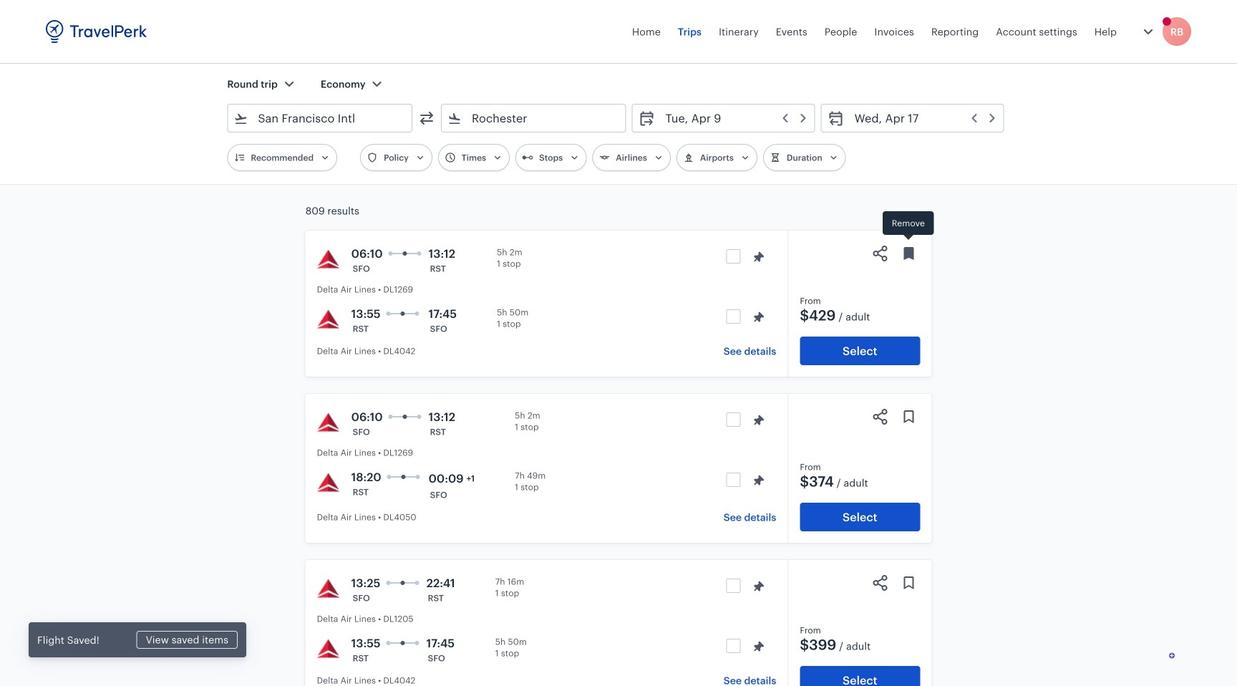 Task type: describe. For each thing, give the bounding box(es) containing it.
1 delta air lines image from the top
[[317, 308, 340, 331]]

Return field
[[845, 107, 998, 130]]

2 delta air lines image from the top
[[317, 411, 340, 434]]

3 delta air lines image from the top
[[317, 471, 340, 494]]

2 delta air lines image from the top
[[317, 577, 340, 600]]

Depart field
[[656, 107, 809, 130]]



Task type: vqa. For each thing, say whether or not it's contained in the screenshot.
Add first traveler SEARCH FIELD
no



Task type: locate. For each thing, give the bounding box(es) containing it.
delta air lines image
[[317, 308, 340, 331], [317, 577, 340, 600]]

4 delta air lines image from the top
[[317, 637, 340, 660]]

delta air lines image
[[317, 248, 340, 271], [317, 411, 340, 434], [317, 471, 340, 494], [317, 637, 340, 660]]

1 vertical spatial delta air lines image
[[317, 577, 340, 600]]

1 delta air lines image from the top
[[317, 248, 340, 271]]

0 vertical spatial delta air lines image
[[317, 308, 340, 331]]

From search field
[[248, 107, 393, 130]]

tooltip
[[883, 211, 934, 242]]

To search field
[[462, 107, 607, 130]]



